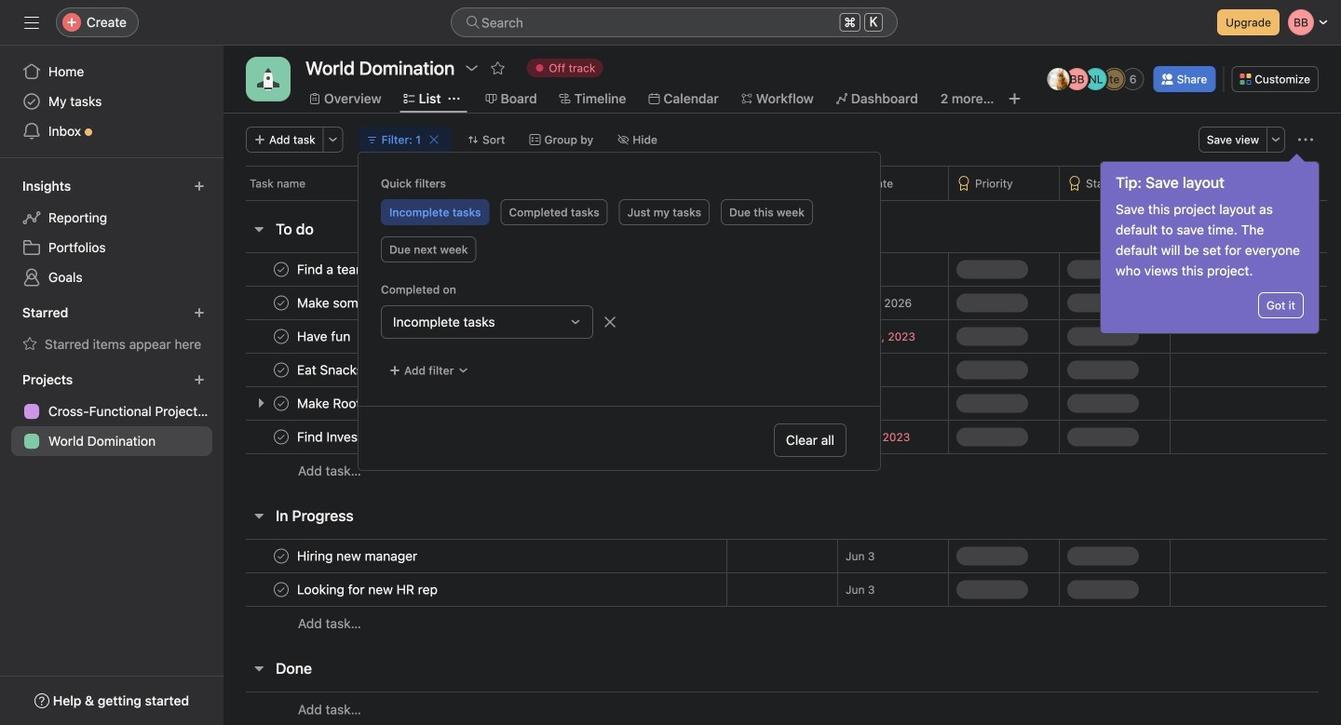 Task type: vqa. For each thing, say whether or not it's contained in the screenshot.
third cell from the bottom
yes



Task type: locate. For each thing, give the bounding box(es) containing it.
collapse task list for this group image
[[252, 509, 266, 524], [252, 661, 266, 676]]

row
[[224, 166, 1341, 200], [246, 199, 1327, 201], [224, 252, 1341, 287], [224, 286, 1341, 320], [224, 320, 1341, 354], [224, 353, 1341, 388], [224, 387, 1341, 421], [224, 420, 1341, 455], [224, 454, 1341, 488], [224, 539, 1341, 574], [224, 573, 1341, 607], [224, 606, 1341, 641], [224, 692, 1341, 726]]

1 mark complete checkbox from the top
[[270, 292, 292, 314]]

starred element
[[0, 296, 224, 363]]

mark complete checkbox inside looking for new hr rep cell
[[270, 579, 292, 601]]

mark complete image inside looking for new hr rep cell
[[270, 579, 292, 601]]

1 collapse task list for this group image from the top
[[252, 509, 266, 524]]

5 mark complete image from the top
[[270, 579, 292, 601]]

task name text field for mark complete checkbox in hiring new manager cell
[[293, 547, 423, 566]]

task name text field inside find a team cell
[[293, 260, 373, 279]]

task name text field for mark complete option in the looking for new hr rep cell
[[293, 581, 443, 599]]

mark complete checkbox inside find a team cell
[[270, 258, 292, 281]]

1 cell from the top
[[727, 252, 838, 287]]

task name text field inside find investors cell
[[293, 428, 387, 447]]

mark complete image inside make root beer floats cell
[[270, 393, 292, 415]]

new insights image
[[194, 181, 205, 192]]

task name text field inside make root beer floats cell
[[293, 394, 438, 413]]

add items to starred image
[[194, 307, 205, 319]]

looking for new hr rep cell
[[224, 573, 727, 607]]

3 task name text field from the top
[[293, 361, 369, 380]]

Mark complete checkbox
[[270, 258, 292, 281], [270, 359, 292, 381], [270, 545, 292, 568]]

mark complete checkbox inside make some snacks cell
[[270, 292, 292, 314]]

2 task name text field from the top
[[293, 327, 356, 346]]

4 mark complete checkbox from the top
[[270, 426, 292, 449]]

Search tasks, projects, and more text field
[[451, 7, 898, 37]]

2 cell from the top
[[727, 286, 838, 320]]

mark complete image for find investors cell
[[270, 426, 292, 449]]

make root beer floats cell
[[224, 387, 727, 421]]

mark complete image inside hiring new manager cell
[[270, 545, 292, 568]]

1 task name text field from the top
[[293, 294, 417, 313]]

5 mark complete checkbox from the top
[[270, 579, 292, 601]]

remove image
[[603, 315, 618, 330]]

task name text field for mark complete checkbox in the find a team cell
[[293, 260, 373, 279]]

group
[[381, 306, 858, 339]]

2 vertical spatial mark complete checkbox
[[270, 545, 292, 568]]

4 cell from the top
[[727, 353, 838, 388]]

4 task name text field from the top
[[293, 394, 438, 413]]

Task name text field
[[293, 260, 373, 279], [293, 428, 387, 447], [293, 547, 423, 566], [293, 581, 443, 599]]

mark complete image
[[270, 258, 292, 281], [270, 292, 292, 314], [270, 326, 292, 348], [270, 545, 292, 568], [270, 579, 292, 601]]

1 mark complete image from the top
[[270, 258, 292, 281]]

1 vertical spatial mark complete checkbox
[[270, 359, 292, 381]]

cell for have fun cell
[[727, 320, 838, 354]]

cell for eat snacks cell
[[727, 353, 838, 388]]

3 cell from the top
[[727, 320, 838, 354]]

1 comment image
[[433, 298, 444, 309]]

task name text field inside have fun cell
[[293, 327, 356, 346]]

projects element
[[0, 363, 224, 460]]

more actions image
[[1299, 132, 1313, 147], [328, 134, 339, 145]]

mark complete image inside find investors cell
[[270, 426, 292, 449]]

2 task name text field from the top
[[293, 428, 387, 447]]

header in progress tree grid
[[224, 539, 1341, 641]]

mark complete checkbox for hiring new manager cell
[[270, 545, 292, 568]]

1 task name text field from the top
[[293, 260, 373, 279]]

find a team cell
[[224, 252, 727, 287]]

mark complete checkbox for looking for new hr rep cell on the bottom of the page
[[270, 579, 292, 601]]

0 vertical spatial mark complete checkbox
[[270, 258, 292, 281]]

0 vertical spatial mark complete image
[[270, 359, 292, 381]]

tooltip
[[1101, 156, 1319, 333]]

task name text field inside make some snacks cell
[[293, 294, 417, 313]]

more section actions image
[[353, 222, 368, 237]]

mark complete image inside eat snacks cell
[[270, 359, 292, 381]]

2 mark complete image from the top
[[270, 393, 292, 415]]

2 mark complete checkbox from the top
[[270, 326, 292, 348]]

2 mark complete image from the top
[[270, 292, 292, 314]]

3 mark complete image from the top
[[270, 426, 292, 449]]

1 mark complete image from the top
[[270, 359, 292, 381]]

mark complete image inside have fun cell
[[270, 326, 292, 348]]

global element
[[0, 46, 224, 157]]

task name text field inside eat snacks cell
[[293, 361, 369, 380]]

2 vertical spatial mark complete image
[[270, 426, 292, 449]]

mark complete image
[[270, 359, 292, 381], [270, 393, 292, 415], [270, 426, 292, 449]]

3 comments image
[[374, 331, 385, 342]]

1 mark complete checkbox from the top
[[270, 258, 292, 281]]

clear image
[[428, 134, 440, 145]]

insights element
[[0, 170, 224, 296]]

1 vertical spatial mark complete image
[[270, 393, 292, 415]]

0 vertical spatial collapse task list for this group image
[[252, 509, 266, 524]]

task name text field inside hiring new manager cell
[[293, 547, 423, 566]]

mark complete image for make some snacks cell
[[270, 292, 292, 314]]

mark complete checkbox inside find investors cell
[[270, 426, 292, 449]]

task name text field inside looking for new hr rep cell
[[293, 581, 443, 599]]

Mark complete checkbox
[[270, 292, 292, 314], [270, 326, 292, 348], [270, 393, 292, 415], [270, 426, 292, 449], [270, 579, 292, 601]]

mark complete image for eat snacks cell
[[270, 359, 292, 381]]

mark complete image inside find a team cell
[[270, 258, 292, 281]]

3 mark complete image from the top
[[270, 326, 292, 348]]

cell
[[727, 252, 838, 287], [727, 286, 838, 320], [727, 320, 838, 354], [727, 353, 838, 388]]

hide sidebar image
[[24, 15, 39, 30]]

3 mark complete checkbox from the top
[[270, 393, 292, 415]]

mark complete checkbox inside have fun cell
[[270, 326, 292, 348]]

expand subtask list for the task make root beer floats image
[[253, 396, 268, 411]]

mark complete checkbox inside hiring new manager cell
[[270, 545, 292, 568]]

1 horizontal spatial more actions image
[[1299, 132, 1313, 147]]

4 task name text field from the top
[[293, 581, 443, 599]]

mark complete image inside make some snacks cell
[[270, 292, 292, 314]]

2 mark complete checkbox from the top
[[270, 359, 292, 381]]

mark complete checkbox inside eat snacks cell
[[270, 359, 292, 381]]

Task name text field
[[293, 294, 417, 313], [293, 327, 356, 346], [293, 361, 369, 380], [293, 394, 438, 413]]

header to do tree grid
[[224, 252, 1341, 488]]

add to starred image
[[490, 61, 505, 75]]

0 horizontal spatial more actions image
[[328, 134, 339, 145]]

None field
[[451, 7, 898, 37]]

3 task name text field from the top
[[293, 547, 423, 566]]

1 vertical spatial collapse task list for this group image
[[252, 661, 266, 676]]

task name text field for mark complete option within make some snacks cell
[[293, 294, 417, 313]]

4 mark complete image from the top
[[270, 545, 292, 568]]

mark complete image for find a team cell
[[270, 258, 292, 281]]

3 mark complete checkbox from the top
[[270, 545, 292, 568]]

show options image
[[464, 61, 479, 75]]

mark complete image for have fun cell
[[270, 326, 292, 348]]



Task type: describe. For each thing, give the bounding box(es) containing it.
task name text field for mark complete option inside find investors cell
[[293, 428, 387, 447]]

collapse task list for this group image
[[252, 222, 266, 237]]

mark complete image for hiring new manager cell
[[270, 545, 292, 568]]

eat snacks cell
[[224, 353, 727, 388]]

add tab image
[[1007, 91, 1022, 106]]

mark complete checkbox inside make root beer floats cell
[[270, 393, 292, 415]]

task name text field for mark complete checkbox within eat snacks cell
[[293, 361, 369, 380]]

task name text field for mark complete option within the have fun cell
[[293, 327, 356, 346]]

rocket image
[[257, 68, 279, 90]]

cell for make some snacks cell
[[727, 286, 838, 320]]

find investors cell
[[224, 420, 727, 455]]

2 collapse task list for this group image from the top
[[252, 661, 266, 676]]

cell for find a team cell
[[727, 252, 838, 287]]

mark complete checkbox for make some snacks cell
[[270, 292, 292, 314]]

more options image
[[1271, 134, 1282, 145]]

have fun cell
[[224, 320, 727, 354]]

mark complete checkbox for have fun cell
[[270, 326, 292, 348]]

mark complete checkbox for find investors cell
[[270, 426, 292, 449]]

tab actions image
[[449, 93, 460, 104]]

hiring new manager cell
[[224, 539, 727, 574]]

new project or portfolio image
[[194, 374, 205, 386]]

mark complete checkbox for find a team cell
[[270, 258, 292, 281]]

mark complete image for looking for new hr rep cell on the bottom of the page
[[270, 579, 292, 601]]

mark complete checkbox for eat snacks cell
[[270, 359, 292, 381]]

make some snacks cell
[[224, 286, 727, 320]]



